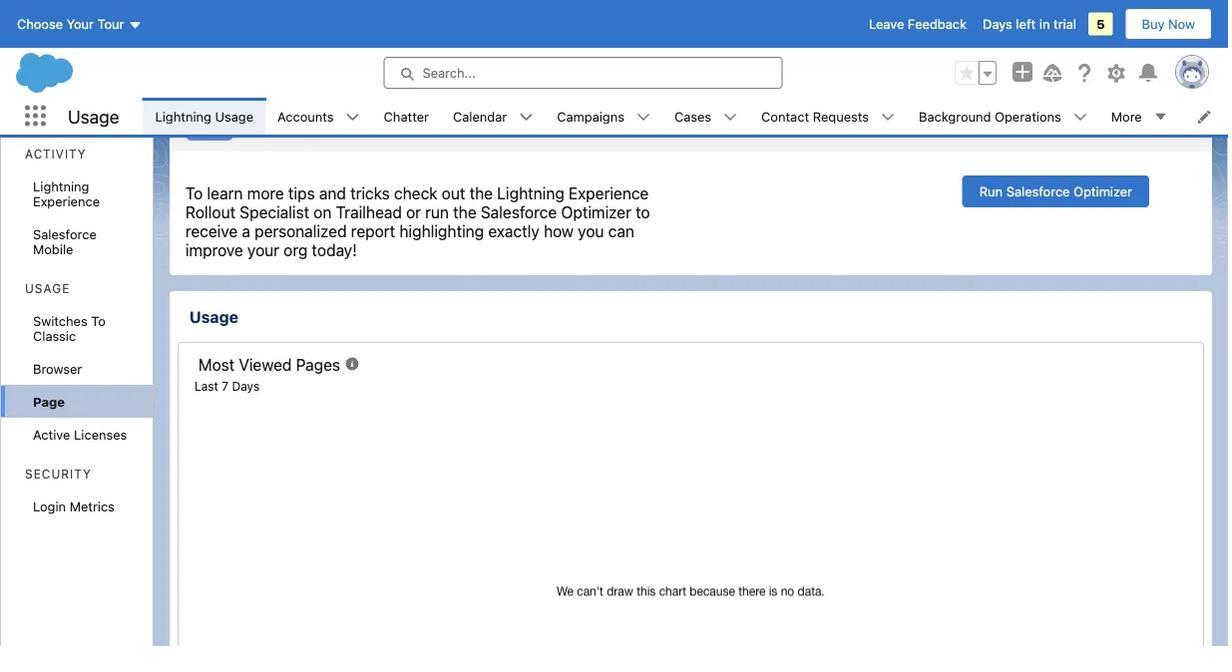 Task type: vqa. For each thing, say whether or not it's contained in the screenshot.
the Filters: All time • All activities • All types at the top right of page
no



Task type: locate. For each thing, give the bounding box(es) containing it.
buy
[[1142, 16, 1165, 31]]

personalized
[[255, 222, 347, 240]]

salesforce down lightning experience
[[33, 227, 97, 241]]

lightning inside lightning usage page
[[245, 99, 302, 114]]

lightning usage page
[[245, 99, 344, 134]]

0 horizontal spatial optimizer
[[561, 203, 632, 222]]

viewed
[[239, 356, 292, 375]]

text default image for background operations
[[1074, 110, 1087, 124]]

0 vertical spatial to
[[185, 184, 203, 203]]

text default image
[[1154, 110, 1168, 124], [519, 110, 533, 124], [637, 110, 651, 124], [724, 110, 738, 124], [881, 110, 895, 124], [1074, 110, 1087, 124]]

can
[[608, 222, 634, 240]]

lightning inside to learn more tips and tricks check out the lightning experience rollout specialist on trailhead or run the                      salesforce optimizer to receive a personalized report highlighting exactly how you can improve your org today!
[[497, 184, 565, 203]]

lightning
[[245, 99, 302, 114], [155, 109, 212, 124], [33, 179, 89, 194], [497, 184, 565, 203]]

days
[[983, 16, 1013, 31], [232, 380, 260, 394]]

run
[[980, 184, 1003, 199]]

contact requests
[[761, 109, 869, 124]]

calendar list item
[[441, 98, 545, 135]]

left
[[1016, 16, 1036, 31]]

activity
[[25, 147, 86, 161]]

now
[[1169, 16, 1195, 31]]

1 horizontal spatial to
[[185, 184, 203, 203]]

salesforce
[[1007, 184, 1070, 199], [481, 203, 557, 222], [33, 227, 97, 241]]

days right 7
[[232, 380, 260, 394]]

lightning up the "learn"
[[155, 109, 212, 124]]

contact
[[761, 109, 809, 124]]

active
[[33, 427, 70, 442]]

text default image for campaigns
[[637, 110, 651, 124]]

0 vertical spatial optimizer
[[1074, 184, 1133, 199]]

check
[[394, 184, 438, 203]]

6 text default image from the left
[[1074, 110, 1087, 124]]

specialist
[[240, 203, 309, 222]]

text default image inside contact requests list item
[[881, 110, 895, 124]]

login metrics
[[33, 499, 115, 514]]

leave feedback link
[[869, 16, 967, 31]]

tricks
[[350, 184, 390, 203]]

text default image inside cases list item
[[724, 110, 738, 124]]

lightning down activity
[[33, 179, 89, 194]]

feedback
[[908, 16, 967, 31]]

1 horizontal spatial salesforce
[[481, 203, 557, 222]]

tips
[[288, 184, 315, 203]]

experience up the 'can'
[[569, 184, 649, 203]]

text default image right requests
[[881, 110, 895, 124]]

group
[[955, 61, 997, 85]]

your
[[67, 16, 94, 31]]

accounts
[[277, 109, 334, 124]]

1 vertical spatial salesforce
[[481, 203, 557, 222]]

to
[[185, 184, 203, 203], [91, 313, 106, 328]]

contact requests link
[[750, 98, 881, 135]]

salesforce mobile
[[33, 227, 97, 256]]

0 horizontal spatial experience
[[33, 194, 100, 209]]

last
[[194, 380, 218, 394]]

lightning up exactly
[[497, 184, 565, 203]]

4 text default image from the left
[[724, 110, 738, 124]]

lightning for lightning usage
[[155, 109, 212, 124]]

contact requests list item
[[750, 98, 907, 135]]

text default image left more
[[1074, 110, 1087, 124]]

text default image inside campaigns list item
[[637, 110, 651, 124]]

usage left text default image
[[305, 99, 344, 114]]

optimizer
[[1074, 184, 1133, 199], [561, 203, 632, 222]]

5 text default image from the left
[[881, 110, 895, 124]]

cases list item
[[663, 98, 750, 135]]

0 horizontal spatial page
[[33, 394, 65, 409]]

days left left
[[983, 16, 1013, 31]]

leave
[[869, 16, 904, 31]]

text default image inside the calendar list item
[[519, 110, 533, 124]]

text default image for calendar
[[519, 110, 533, 124]]

usage left the accounts
[[215, 109, 254, 124]]

exactly
[[488, 222, 540, 240]]

usage up switches
[[25, 282, 70, 296]]

1 text default image from the left
[[1154, 110, 1168, 124]]

chatter
[[384, 109, 429, 124]]

1 vertical spatial to
[[91, 313, 106, 328]]

1 horizontal spatial experience
[[569, 184, 649, 203]]

2 vertical spatial salesforce
[[33, 227, 97, 241]]

to inside to learn more tips and tricks check out the lightning experience rollout specialist on trailhead or run the                      salesforce optimizer to receive a personalized report highlighting exactly how you can improve your org today!
[[185, 184, 203, 203]]

2 text default image from the left
[[519, 110, 533, 124]]

on
[[314, 203, 332, 222]]

text default image right calendar
[[519, 110, 533, 124]]

experience up salesforce mobile
[[33, 194, 100, 209]]

rollout
[[185, 203, 236, 222]]

text default image right more
[[1154, 110, 1168, 124]]

to left the "learn"
[[185, 184, 203, 203]]

receive
[[185, 222, 238, 240]]

text default image
[[346, 110, 360, 124]]

experience inside to learn more tips and tricks check out the lightning experience rollout specialist on trailhead or run the                      salesforce optimizer to receive a personalized report highlighting exactly how you can improve your org today!
[[569, 184, 649, 203]]

page right lightning usage logo
[[245, 115, 284, 134]]

the
[[470, 184, 493, 203], [453, 203, 477, 222]]

0 horizontal spatial to
[[91, 313, 106, 328]]

lightning usage logo image
[[185, 93, 233, 141]]

lightning inside lightning experience
[[33, 179, 89, 194]]

text default image inside background operations list item
[[1074, 110, 1087, 124]]

optimizer left to
[[561, 203, 632, 222]]

lightning for lightning experience
[[33, 179, 89, 194]]

text default image left cases link
[[637, 110, 651, 124]]

to inside switches to classic
[[91, 313, 106, 328]]

to right switches
[[91, 313, 106, 328]]

usage
[[305, 99, 344, 114], [68, 106, 119, 127], [215, 109, 254, 124], [25, 282, 70, 296], [189, 307, 238, 326]]

0 vertical spatial page
[[245, 115, 284, 134]]

salesforce right 'out'
[[481, 203, 557, 222]]

cases
[[675, 109, 712, 124]]

1 vertical spatial optimizer
[[561, 203, 632, 222]]

experience
[[569, 184, 649, 203], [33, 194, 100, 209]]

text default image right cases
[[724, 110, 738, 124]]

lightning right lightning usage logo
[[245, 99, 302, 114]]

salesforce inside to learn more tips and tricks check out the lightning experience rollout specialist on trailhead or run the                      salesforce optimizer to receive a personalized report highlighting exactly how you can improve your org today!
[[481, 203, 557, 222]]

lightning usage
[[155, 109, 254, 124]]

optimizer down more
[[1074, 184, 1133, 199]]

usage up most
[[189, 307, 238, 326]]

list
[[143, 98, 1228, 135]]

licenses
[[74, 427, 127, 442]]

0 vertical spatial salesforce
[[1007, 184, 1070, 199]]

page up active
[[33, 394, 65, 409]]

0 horizontal spatial days
[[232, 380, 260, 394]]

page inside lightning usage page
[[245, 115, 284, 134]]

0 horizontal spatial salesforce
[[33, 227, 97, 241]]

more
[[247, 184, 284, 203]]

page
[[245, 115, 284, 134], [33, 394, 65, 409]]

your
[[247, 240, 279, 259]]

today!
[[312, 240, 357, 259]]

campaigns
[[557, 109, 625, 124]]

salesforce right the run
[[1007, 184, 1070, 199]]

0 vertical spatial days
[[983, 16, 1013, 31]]

list containing lightning usage
[[143, 98, 1228, 135]]

3 text default image from the left
[[637, 110, 651, 124]]

1 horizontal spatial page
[[245, 115, 284, 134]]

run salesforce optimizer
[[980, 184, 1133, 199]]

accounts list item
[[266, 98, 372, 135]]

1 horizontal spatial optimizer
[[1074, 184, 1133, 199]]



Task type: describe. For each thing, give the bounding box(es) containing it.
last 7 days
[[194, 380, 260, 394]]

to
[[636, 203, 650, 222]]

the right run
[[453, 203, 477, 222]]

background operations list item
[[907, 98, 1099, 135]]

security
[[25, 467, 92, 481]]

most viewed pages
[[198, 356, 340, 375]]

lightning usage link
[[143, 98, 266, 135]]

calendar link
[[441, 98, 519, 135]]

classic
[[33, 328, 76, 343]]

or
[[406, 203, 421, 222]]

and
[[319, 184, 346, 203]]

leave feedback
[[869, 16, 967, 31]]

login
[[33, 499, 66, 514]]

learn
[[207, 184, 243, 203]]

trailhead
[[336, 203, 402, 222]]

calendar
[[453, 109, 507, 124]]

background operations
[[919, 109, 1062, 124]]

you
[[578, 222, 604, 240]]

requests
[[813, 109, 869, 124]]

search...
[[423, 65, 476, 80]]

more button
[[1099, 98, 1180, 135]]

usage up activity
[[68, 106, 119, 127]]

search... button
[[384, 57, 783, 89]]

lightning experience
[[33, 179, 100, 209]]

report
[[351, 222, 395, 240]]

metrics
[[70, 499, 115, 514]]

usage inside lightning usage page
[[305, 99, 344, 114]]

2 horizontal spatial salesforce
[[1007, 184, 1070, 199]]

out
[[442, 184, 465, 203]]

7
[[222, 380, 229, 394]]

org
[[284, 240, 308, 259]]

optimizer inside to learn more tips and tricks check out the lightning experience rollout specialist on trailhead or run the                      salesforce optimizer to receive a personalized report highlighting exactly how you can improve your org today!
[[561, 203, 632, 222]]

1 horizontal spatial days
[[983, 16, 1013, 31]]

trial
[[1054, 16, 1077, 31]]

5
[[1097, 16, 1105, 31]]

how
[[544, 222, 574, 240]]

to learn more tips and tricks check out the lightning experience rollout specialist on trailhead or run the                      salesforce optimizer to receive a personalized report highlighting exactly how you can improve your org today!
[[185, 184, 650, 259]]

pages
[[296, 356, 340, 375]]

operations
[[995, 109, 1062, 124]]

1 vertical spatial page
[[33, 394, 65, 409]]

most
[[198, 356, 235, 375]]

tour
[[97, 16, 124, 31]]

usage inside list
[[215, 109, 254, 124]]

browser
[[33, 361, 82, 376]]

run
[[425, 203, 449, 222]]

1 vertical spatial days
[[232, 380, 260, 394]]

switches
[[33, 313, 88, 328]]

lightning for lightning usage page
[[245, 99, 302, 114]]

cases link
[[663, 98, 724, 135]]

accounts link
[[266, 98, 346, 135]]

buy now button
[[1125, 8, 1212, 40]]

improve
[[185, 240, 243, 259]]

text default image for cases
[[724, 110, 738, 124]]

campaigns link
[[545, 98, 637, 135]]

text default image inside more dropdown button
[[1154, 110, 1168, 124]]

text default image for contact requests
[[881, 110, 895, 124]]

choose
[[17, 16, 63, 31]]

highlighting
[[399, 222, 484, 240]]

more
[[1111, 109, 1142, 124]]

chatter link
[[372, 98, 441, 135]]

campaigns list item
[[545, 98, 663, 135]]

background
[[919, 109, 991, 124]]

choose your tour button
[[16, 8, 143, 40]]

a
[[242, 222, 250, 240]]

active licenses
[[33, 427, 127, 442]]

the right 'out'
[[470, 184, 493, 203]]

run salesforce optimizer link
[[963, 176, 1150, 208]]

switches to classic
[[33, 313, 106, 343]]

background operations link
[[907, 98, 1074, 135]]

days left in trial
[[983, 16, 1077, 31]]

choose your tour
[[17, 16, 124, 31]]

buy now
[[1142, 16, 1195, 31]]

in
[[1040, 16, 1050, 31]]

mobile
[[33, 241, 73, 256]]



